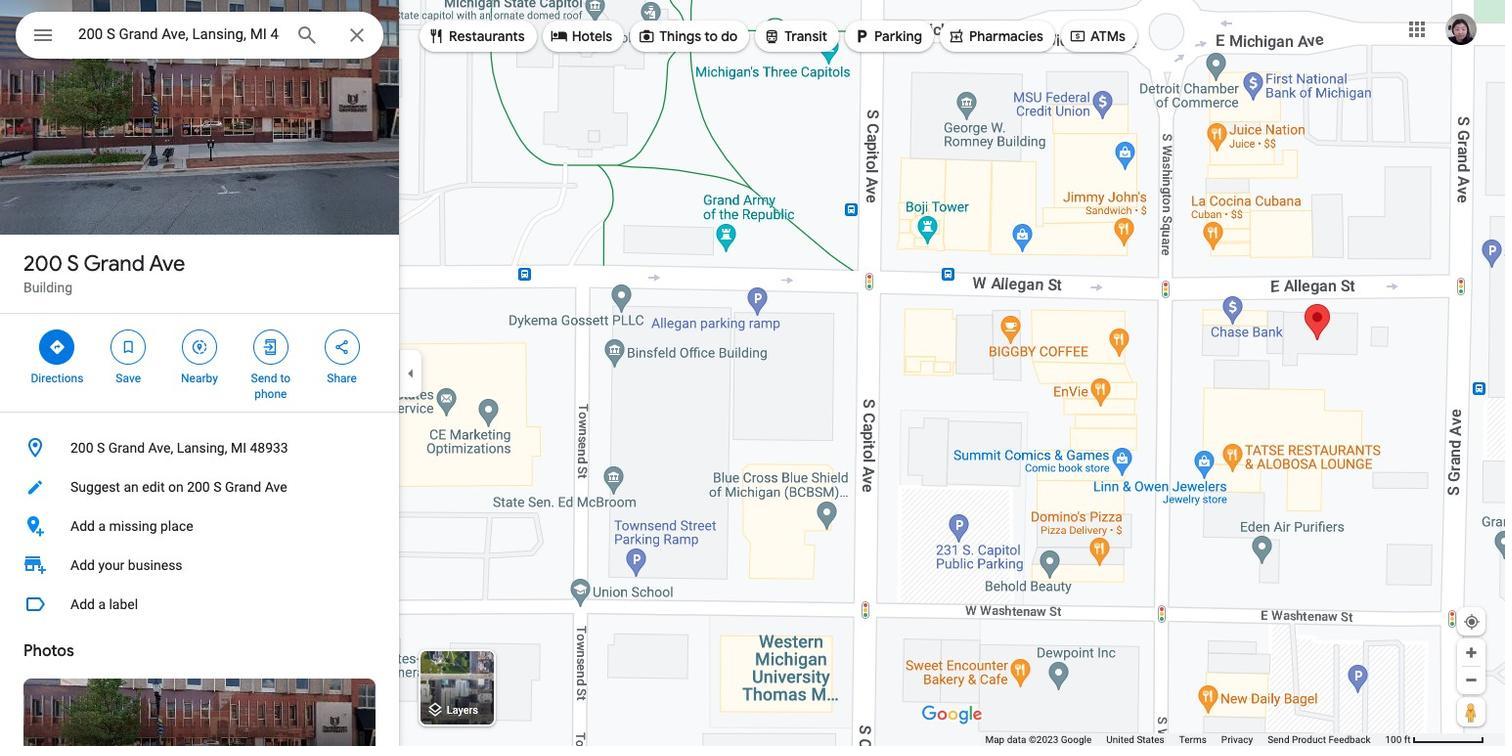 Task type: describe. For each thing, give the bounding box(es) containing it.
restaurants
[[449, 27, 525, 45]]

privacy
[[1222, 735, 1253, 745]]

send for send product feedback
[[1268, 735, 1290, 745]]

atms
[[1091, 27, 1126, 45]]

 hotels
[[550, 25, 613, 47]]

 things to do
[[638, 25, 738, 47]]

grand for ave
[[84, 250, 145, 278]]

add for add your business
[[70, 558, 95, 573]]


[[262, 337, 280, 358]]

product
[[1292, 735, 1326, 745]]

to inside the  things to do
[[705, 27, 718, 45]]

pharmacies
[[969, 27, 1044, 45]]

to inside send to phone
[[280, 372, 291, 385]]


[[427, 25, 445, 47]]

suggest
[[70, 479, 120, 495]]

footer inside google maps element
[[985, 734, 1386, 746]]

share
[[327, 372, 357, 385]]

ave inside suggest an edit on 200 s grand ave button
[[265, 479, 287, 495]]

united states button
[[1107, 734, 1165, 746]]


[[763, 25, 781, 47]]


[[31, 22, 55, 49]]

send for send to phone
[[251, 372, 277, 385]]

add a label
[[70, 597, 138, 612]]

send product feedback
[[1268, 735, 1371, 745]]

your
[[98, 558, 125, 573]]

google maps element
[[0, 0, 1505, 746]]

 parking
[[853, 25, 922, 47]]

2 vertical spatial grand
[[225, 479, 261, 495]]


[[550, 25, 568, 47]]

terms
[[1179, 735, 1207, 745]]

200 s grand ave, lansing, mi 48933
[[70, 440, 288, 456]]

place
[[160, 518, 193, 534]]

missing
[[109, 518, 157, 534]]

200 s grand ave, lansing, mi 48933 button
[[0, 428, 399, 468]]

collapse side panel image
[[400, 362, 422, 384]]

transit
[[785, 27, 828, 45]]

add your business link
[[0, 546, 399, 585]]

add your business
[[70, 558, 183, 573]]

an
[[124, 479, 139, 495]]

business
[[128, 558, 183, 573]]

zoom out image
[[1464, 673, 1479, 688]]

google account: michele murakami  
(michele.murakami@adept.ai) image
[[1446, 13, 1477, 45]]

privacy button
[[1222, 734, 1253, 746]]

a for missing
[[98, 518, 106, 534]]

send product feedback button
[[1268, 734, 1371, 746]]

 pharmacies
[[948, 25, 1044, 47]]

s for ave,
[[97, 440, 105, 456]]

 atms
[[1069, 25, 1126, 47]]

lansing,
[[177, 440, 227, 456]]

add a label button
[[0, 585, 399, 624]]

united states
[[1107, 735, 1165, 745]]

ave,
[[148, 440, 173, 456]]

feedback
[[1329, 735, 1371, 745]]

200 for ave
[[23, 250, 63, 278]]

200 S Grand Ave, Lansing, MI 48933 field
[[16, 12, 383, 59]]

phone
[[255, 387, 287, 401]]

label
[[109, 597, 138, 612]]

send to phone
[[251, 372, 291, 401]]


[[48, 337, 66, 358]]



Task type: vqa. For each thing, say whether or not it's contained in the screenshot.
Continue button
no



Task type: locate. For each thing, give the bounding box(es) containing it.
send up phone
[[251, 372, 277, 385]]

data
[[1007, 735, 1027, 745]]

ft
[[1404, 735, 1411, 745]]

google
[[1061, 735, 1092, 745]]

s up 'suggest'
[[97, 440, 105, 456]]

0 horizontal spatial s
[[67, 250, 79, 278]]

None field
[[78, 22, 280, 46]]

1 vertical spatial ave
[[265, 479, 287, 495]]

none field inside 200 s grand ave, lansing, mi 48933 field
[[78, 22, 280, 46]]

directions
[[31, 372, 83, 385]]

things
[[659, 27, 701, 45]]

2 add from the top
[[70, 558, 95, 573]]

suggest an edit on 200 s grand ave
[[70, 479, 287, 495]]

 transit
[[763, 25, 828, 47]]

48933
[[250, 440, 288, 456]]

100 ft button
[[1386, 735, 1485, 745]]

 button
[[16, 12, 70, 63]]

200 up the building
[[23, 250, 63, 278]]

edit
[[142, 479, 165, 495]]

1 horizontal spatial 200
[[70, 440, 94, 456]]

building
[[23, 280, 72, 295]]

2 horizontal spatial 200
[[187, 479, 210, 495]]

grand down mi
[[225, 479, 261, 495]]

s right on in the bottom of the page
[[213, 479, 222, 495]]

show your location image
[[1463, 613, 1481, 631]]

save
[[116, 372, 141, 385]]

0 vertical spatial send
[[251, 372, 277, 385]]

to up phone
[[280, 372, 291, 385]]

map
[[985, 735, 1005, 745]]

 search field
[[16, 12, 383, 63]]

grand up 
[[84, 250, 145, 278]]

grand left ave,
[[108, 440, 145, 456]]

grand for ave,
[[108, 440, 145, 456]]

s inside "200 s grand ave building"
[[67, 250, 79, 278]]

2 vertical spatial 200
[[187, 479, 210, 495]]

2 vertical spatial add
[[70, 597, 95, 612]]

1 vertical spatial 200
[[70, 440, 94, 456]]


[[120, 337, 137, 358]]


[[191, 337, 208, 358]]

add left the "label"
[[70, 597, 95, 612]]

photos
[[23, 642, 74, 661]]

map data ©2023 google
[[985, 735, 1092, 745]]

0 horizontal spatial 200
[[23, 250, 63, 278]]

 restaurants
[[427, 25, 525, 47]]


[[948, 25, 965, 47]]

©2023
[[1029, 735, 1059, 745]]

send inside send to phone
[[251, 372, 277, 385]]

1 horizontal spatial to
[[705, 27, 718, 45]]


[[1069, 25, 1087, 47]]

a inside button
[[98, 518, 106, 534]]

add for add a missing place
[[70, 518, 95, 534]]

send inside button
[[1268, 735, 1290, 745]]

footer containing map data ©2023 google
[[985, 734, 1386, 746]]

1 horizontal spatial ave
[[265, 479, 287, 495]]

1 vertical spatial add
[[70, 558, 95, 573]]

s
[[67, 250, 79, 278], [97, 440, 105, 456], [213, 479, 222, 495]]

hotels
[[572, 27, 613, 45]]

a
[[98, 518, 106, 534], [98, 597, 106, 612]]

100 ft
[[1386, 735, 1411, 745]]

0 vertical spatial to
[[705, 27, 718, 45]]

a inside button
[[98, 597, 106, 612]]

2 vertical spatial s
[[213, 479, 222, 495]]

mi
[[231, 440, 246, 456]]

0 horizontal spatial to
[[280, 372, 291, 385]]

200 up 'suggest'
[[70, 440, 94, 456]]

0 horizontal spatial ave
[[149, 250, 185, 278]]

1 vertical spatial send
[[1268, 735, 1290, 745]]

layers
[[447, 705, 478, 717]]

0 vertical spatial a
[[98, 518, 106, 534]]

1 horizontal spatial s
[[97, 440, 105, 456]]

ave
[[149, 250, 185, 278], [265, 479, 287, 495]]

0 vertical spatial grand
[[84, 250, 145, 278]]

0 vertical spatial s
[[67, 250, 79, 278]]

nearby
[[181, 372, 218, 385]]

add a missing place
[[70, 518, 193, 534]]

actions for 200 s grand ave region
[[0, 314, 399, 412]]

grand inside "200 s grand ave building"
[[84, 250, 145, 278]]

add down 'suggest'
[[70, 518, 95, 534]]

terms button
[[1179, 734, 1207, 746]]

a left the "label"
[[98, 597, 106, 612]]

200 right on in the bottom of the page
[[187, 479, 210, 495]]

add
[[70, 518, 95, 534], [70, 558, 95, 573], [70, 597, 95, 612]]

add inside add a missing place button
[[70, 518, 95, 534]]

send
[[251, 372, 277, 385], [1268, 735, 1290, 745]]


[[638, 25, 656, 47]]

parking
[[875, 27, 922, 45]]

1 vertical spatial grand
[[108, 440, 145, 456]]

show street view coverage image
[[1458, 697, 1486, 727]]

1 horizontal spatial send
[[1268, 735, 1290, 745]]

200
[[23, 250, 63, 278], [70, 440, 94, 456], [187, 479, 210, 495]]

1 add from the top
[[70, 518, 95, 534]]


[[853, 25, 871, 47]]

suggest an edit on 200 s grand ave button
[[0, 468, 399, 507]]

a for label
[[98, 597, 106, 612]]

add a missing place button
[[0, 507, 399, 546]]

s inside 200 s grand ave, lansing, mi 48933 button
[[97, 440, 105, 456]]

0 vertical spatial ave
[[149, 250, 185, 278]]

states
[[1137, 735, 1165, 745]]

1 vertical spatial a
[[98, 597, 106, 612]]

200 s grand ave main content
[[0, 0, 399, 746]]

1 a from the top
[[98, 518, 106, 534]]

200 s grand ave building
[[23, 250, 185, 295]]

s for ave
[[67, 250, 79, 278]]

0 vertical spatial add
[[70, 518, 95, 534]]

100
[[1386, 735, 1402, 745]]

do
[[721, 27, 738, 45]]


[[333, 337, 351, 358]]

2 horizontal spatial s
[[213, 479, 222, 495]]

ave inside "200 s grand ave building"
[[149, 250, 185, 278]]

add inside add a label button
[[70, 597, 95, 612]]

200 for ave,
[[70, 440, 94, 456]]

add for add a label
[[70, 597, 95, 612]]

add inside add your business link
[[70, 558, 95, 573]]

send left product
[[1268, 735, 1290, 745]]

0 vertical spatial 200
[[23, 250, 63, 278]]

1 vertical spatial to
[[280, 372, 291, 385]]

to left the do
[[705, 27, 718, 45]]

0 horizontal spatial send
[[251, 372, 277, 385]]

on
[[168, 479, 184, 495]]

add left your
[[70, 558, 95, 573]]

3 add from the top
[[70, 597, 95, 612]]

s up the building
[[67, 250, 79, 278]]

2 a from the top
[[98, 597, 106, 612]]

zoom in image
[[1464, 646, 1479, 660]]

to
[[705, 27, 718, 45], [280, 372, 291, 385]]

200 inside "200 s grand ave building"
[[23, 250, 63, 278]]

grand
[[84, 250, 145, 278], [108, 440, 145, 456], [225, 479, 261, 495]]

united
[[1107, 735, 1135, 745]]

footer
[[985, 734, 1386, 746]]

a left 'missing'
[[98, 518, 106, 534]]

s inside suggest an edit on 200 s grand ave button
[[213, 479, 222, 495]]

1 vertical spatial s
[[97, 440, 105, 456]]



